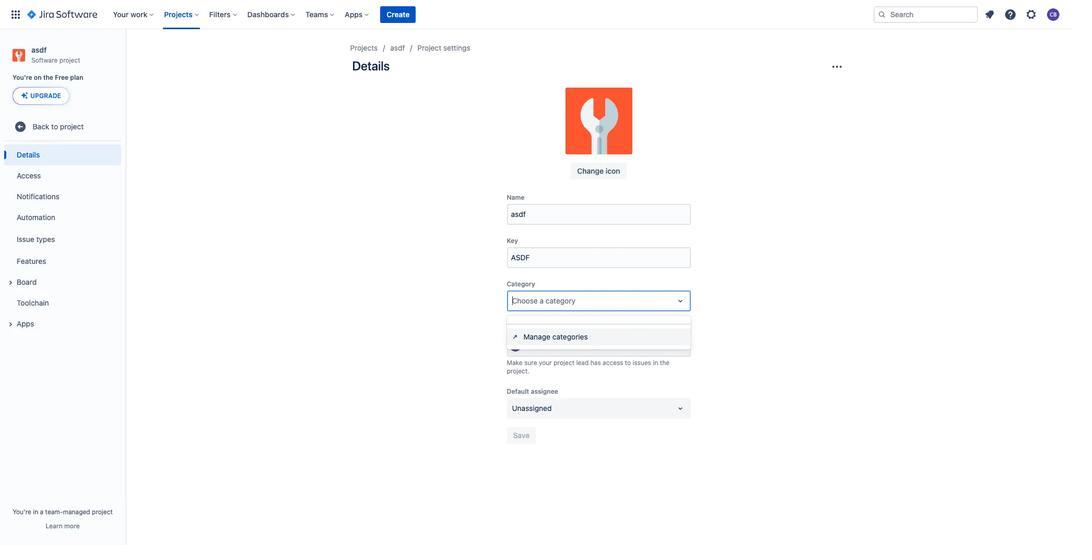 Task type: locate. For each thing, give the bounding box(es) containing it.
board
[[17, 278, 37, 287]]

1 horizontal spatial in
[[653, 359, 658, 367]]

group
[[4, 142, 121, 338]]

1 horizontal spatial projects
[[350, 43, 378, 52]]

1 vertical spatial projects
[[350, 43, 378, 52]]

0 horizontal spatial apps
[[17, 320, 34, 328]]

jira software image
[[27, 8, 97, 21], [27, 8, 97, 21]]

the right on
[[43, 74, 53, 82]]

issue types link
[[4, 228, 121, 251]]

apps
[[345, 10, 363, 19], [17, 320, 34, 328]]

your
[[113, 10, 129, 19]]

has
[[591, 359, 601, 367]]

1 vertical spatial you're
[[13, 509, 31, 517]]

you're left on
[[13, 74, 32, 82]]

1 vertical spatial apps
[[17, 320, 34, 328]]

apps button
[[4, 314, 121, 335]]

asdf inside asdf software project
[[31, 45, 47, 54]]

0 horizontal spatial a
[[40, 509, 43, 517]]

asdf up software
[[31, 45, 47, 54]]

in
[[653, 359, 658, 367], [33, 509, 38, 517]]

0 vertical spatial the
[[43, 74, 53, 82]]

icon
[[606, 167, 620, 176]]

project
[[418, 43, 441, 52], [507, 324, 529, 332]]

0 horizontal spatial projects
[[164, 10, 193, 19]]

0 horizontal spatial to
[[51, 122, 58, 131]]

project up open link icon
[[507, 324, 529, 332]]

team-
[[45, 509, 63, 517]]

name
[[507, 194, 525, 202]]

issue
[[17, 235, 34, 244]]

cj
[[527, 341, 536, 350]]

to right back on the left of page
[[51, 122, 58, 131]]

0 vertical spatial to
[[51, 122, 58, 131]]

make sure your project lead has access to issues in the project.
[[507, 359, 670, 376]]

1 vertical spatial details
[[17, 150, 40, 159]]

projects button
[[161, 6, 203, 23]]

banner containing your work
[[0, 0, 1072, 29]]

projects right work at left top
[[164, 10, 193, 19]]

1 horizontal spatial to
[[625, 359, 631, 367]]

settings
[[443, 43, 470, 52]]

to
[[51, 122, 58, 131], [625, 359, 631, 367]]

a left team-
[[40, 509, 43, 517]]

lead
[[531, 324, 544, 332], [576, 359, 589, 367]]

in left team-
[[33, 509, 38, 517]]

issues
[[633, 359, 651, 367]]

you're
[[13, 74, 32, 82], [13, 509, 31, 517]]

free
[[55, 74, 69, 82]]

1 vertical spatial to
[[625, 359, 631, 367]]

apps inside dropdown button
[[345, 10, 363, 19]]

automation link
[[4, 207, 121, 228]]

you're left team-
[[13, 509, 31, 517]]

1 horizontal spatial a
[[540, 297, 544, 306]]

Name field
[[508, 205, 690, 224]]

back to project
[[33, 122, 84, 131]]

0 vertical spatial project
[[418, 43, 441, 52]]

notifications
[[17, 192, 59, 201]]

project left settings
[[418, 43, 441, 52]]

asdf software project
[[31, 45, 80, 64]]

1 horizontal spatial the
[[660, 359, 670, 367]]

software
[[31, 56, 58, 64]]

0 horizontal spatial project
[[418, 43, 441, 52]]

banner
[[0, 0, 1072, 29]]

1 vertical spatial in
[[33, 509, 38, 517]]

project inside 'link'
[[418, 43, 441, 52]]

1 horizontal spatial lead
[[576, 359, 589, 367]]

apps inside button
[[17, 320, 34, 328]]

0 horizontal spatial asdf
[[31, 45, 47, 54]]

on
[[34, 74, 42, 82]]

1 vertical spatial a
[[40, 509, 43, 517]]

toolchain
[[17, 299, 49, 308]]

lead up manage
[[531, 324, 544, 332]]

1 horizontal spatial apps
[[345, 10, 363, 19]]

projects inside popup button
[[164, 10, 193, 19]]

create
[[387, 10, 410, 19]]

change
[[577, 167, 604, 176]]

1 horizontal spatial project
[[507, 324, 529, 332]]

create button
[[380, 6, 416, 23]]

2 you're from the top
[[13, 509, 31, 517]]

managed
[[63, 509, 90, 517]]

projects for projects link
[[350, 43, 378, 52]]

notifications link
[[4, 187, 121, 207]]

asdf for asdf
[[390, 43, 405, 52]]

Key field
[[508, 249, 690, 267]]

learn more
[[46, 523, 80, 531]]

0 horizontal spatial details
[[17, 150, 40, 159]]

0 vertical spatial apps
[[345, 10, 363, 19]]

more
[[64, 523, 80, 531]]

project inside make sure your project lead has access to issues in the project.
[[554, 359, 575, 367]]

0 vertical spatial projects
[[164, 10, 193, 19]]

0 horizontal spatial in
[[33, 509, 38, 517]]

teams button
[[303, 6, 339, 23]]

project avatar image
[[565, 88, 632, 155]]

details inside details link
[[17, 150, 40, 159]]

apps right teams dropdown button
[[345, 10, 363, 19]]

project up details link
[[60, 122, 84, 131]]

change icon button
[[571, 163, 627, 180]]

category
[[546, 297, 576, 306]]

0 vertical spatial in
[[653, 359, 658, 367]]

0 vertical spatial details
[[352, 59, 390, 73]]

details link
[[4, 145, 121, 166]]

assignee
[[531, 388, 558, 396]]

lead inside make sure your project lead has access to issues in the project.
[[576, 359, 589, 367]]

project right managed
[[92, 509, 113, 517]]

cj baylor
[[527, 341, 559, 350]]

you're for you're on the free plan
[[13, 74, 32, 82]]

apps down toolchain
[[17, 320, 34, 328]]

projects
[[164, 10, 193, 19], [350, 43, 378, 52]]

projects link
[[350, 42, 378, 54]]

toolchain link
[[4, 293, 121, 314]]

features
[[17, 257, 46, 266]]

1 horizontal spatial details
[[352, 59, 390, 73]]

projects for the projects popup button
[[164, 10, 193, 19]]

asdf link
[[390, 42, 405, 54]]

details
[[352, 59, 390, 73], [17, 150, 40, 159]]

baylor
[[538, 341, 559, 350]]

teams
[[306, 10, 328, 19]]

details down projects link
[[352, 59, 390, 73]]

a right the choose
[[540, 297, 544, 306]]

asdf down "create" button
[[390, 43, 405, 52]]

project
[[59, 56, 80, 64], [60, 122, 84, 131], [554, 359, 575, 367], [92, 509, 113, 517]]

project for project settings
[[418, 43, 441, 52]]

1 vertical spatial the
[[660, 359, 670, 367]]

details up access
[[17, 150, 40, 159]]

0 vertical spatial lead
[[531, 324, 544, 332]]

project for project lead
[[507, 324, 529, 332]]

the
[[43, 74, 53, 82], [660, 359, 670, 367]]

plan
[[70, 74, 83, 82]]

to inside "link"
[[51, 122, 58, 131]]

project up 'plan'
[[59, 56, 80, 64]]

the right issues
[[660, 359, 670, 367]]

lead left "has"
[[576, 359, 589, 367]]

to left issues
[[625, 359, 631, 367]]

group containing details
[[4, 142, 121, 338]]

a
[[540, 297, 544, 306], [40, 509, 43, 517]]

1 horizontal spatial asdf
[[390, 43, 405, 52]]

asdf
[[390, 43, 405, 52], [31, 45, 47, 54]]

category
[[507, 280, 535, 288]]

1 you're from the top
[[13, 74, 32, 82]]

project right your
[[554, 359, 575, 367]]

notifications image
[[984, 8, 996, 21]]

0 vertical spatial you're
[[13, 74, 32, 82]]

1 vertical spatial lead
[[576, 359, 589, 367]]

upgrade
[[30, 92, 61, 100]]

in right issues
[[653, 359, 658, 367]]

project settings
[[418, 43, 470, 52]]

learn more button
[[46, 523, 80, 531]]

projects left asdf link on the top left
[[350, 43, 378, 52]]

1 vertical spatial project
[[507, 324, 529, 332]]



Task type: describe. For each thing, give the bounding box(es) containing it.
choose a category
[[512, 297, 576, 306]]

open link image
[[511, 333, 519, 342]]

appswitcher icon image
[[9, 8, 22, 21]]

back to project link
[[4, 117, 121, 137]]

access
[[603, 359, 623, 367]]

you're in a team-managed project
[[13, 509, 113, 517]]

choose
[[512, 297, 538, 306]]

back
[[33, 122, 49, 131]]

dashboards
[[247, 10, 289, 19]]

unassigned
[[512, 404, 552, 413]]

more image
[[831, 61, 843, 73]]

project inside asdf software project
[[59, 56, 80, 64]]

project.
[[507, 368, 530, 376]]

board button
[[4, 272, 121, 293]]

in inside make sure your project lead has access to issues in the project.
[[653, 359, 658, 367]]

the inside make sure your project lead has access to issues in the project.
[[660, 359, 670, 367]]

expand image
[[4, 319, 17, 331]]

categories
[[553, 333, 588, 342]]

open image
[[674, 403, 687, 415]]

your
[[539, 359, 552, 367]]

automation
[[17, 213, 55, 222]]

key
[[507, 237, 518, 245]]

access
[[17, 171, 41, 180]]

make
[[507, 359, 523, 367]]

your profile and settings image
[[1047, 8, 1060, 21]]

types
[[36, 235, 55, 244]]

sidebar navigation image
[[114, 42, 137, 63]]

default assignee
[[507, 388, 558, 396]]

your work button
[[110, 6, 158, 23]]

help image
[[1004, 8, 1017, 21]]

change icon
[[577, 167, 620, 176]]

search image
[[878, 10, 886, 19]]

apps button
[[342, 6, 373, 23]]

manage
[[524, 333, 551, 342]]

settings image
[[1025, 8, 1038, 21]]

you're for you're in a team-managed project
[[13, 509, 31, 517]]

manage categories
[[524, 333, 588, 342]]

to inside make sure your project lead has access to issues in the project.
[[625, 359, 631, 367]]

0 vertical spatial a
[[540, 297, 544, 306]]

default
[[507, 388, 529, 396]]

access link
[[4, 166, 121, 187]]

Default assignee text field
[[512, 404, 514, 414]]

learn
[[46, 523, 63, 531]]

upgrade button
[[13, 88, 69, 105]]

0 horizontal spatial the
[[43, 74, 53, 82]]

expand image
[[4, 277, 17, 289]]

0 horizontal spatial lead
[[531, 324, 544, 332]]

filters button
[[206, 6, 241, 23]]

your work
[[113, 10, 147, 19]]

features link
[[4, 251, 121, 272]]

project lead
[[507, 324, 544, 332]]

you're on the free plan
[[13, 74, 83, 82]]

issue types
[[17, 235, 55, 244]]

dashboards button
[[244, 6, 299, 23]]

filters
[[209, 10, 231, 19]]

work
[[131, 10, 147, 19]]

open image
[[674, 295, 687, 308]]

project settings link
[[418, 42, 470, 54]]

sure
[[524, 359, 537, 367]]

primary element
[[6, 0, 874, 29]]

asdf for asdf software project
[[31, 45, 47, 54]]

Search field
[[874, 6, 978, 23]]

cj baylor image
[[509, 339, 522, 352]]

project inside back to project "link"
[[60, 122, 84, 131]]

Category text field
[[512, 296, 514, 307]]



Task type: vqa. For each thing, say whether or not it's contained in the screenshot.
custom
no



